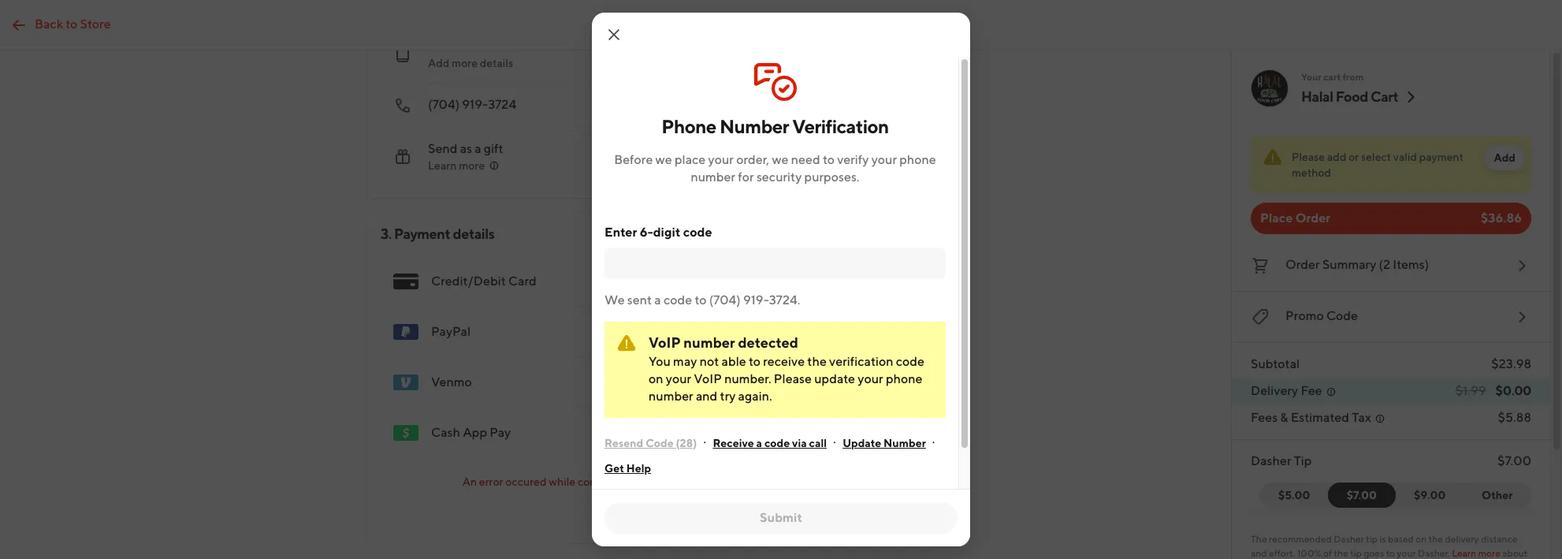 Task type: describe. For each thing, give the bounding box(es) containing it.
receive a code via call button
[[713, 431, 827, 456]]

1 horizontal spatial tip
[[1367, 533, 1378, 545]]

1 vertical spatial the
[[1429, 533, 1444, 545]]

3 · from the left
[[933, 436, 936, 450]]

you
[[649, 354, 671, 369]]

goes
[[1365, 547, 1385, 559]]

order inside button
[[1286, 257, 1321, 272]]

food
[[1337, 88, 1369, 105]]

1 · from the left
[[704, 436, 707, 450]]

(704) inside phone number verification dialog
[[709, 293, 741, 308]]

for
[[738, 170, 754, 185]]

(704) 919-3724
[[428, 97, 517, 112]]

your right place
[[709, 152, 734, 167]]

code right the sent
[[664, 293, 693, 308]]

phone
[[662, 115, 717, 137]]

again. inside menu
[[739, 476, 769, 488]]

other
[[1483, 489, 1514, 502]]

subtotal
[[1251, 356, 1301, 371]]

1 vertical spatial number
[[684, 334, 736, 351]]

code inside voip number detected you may not able to receive the verification code on your voip number. please update your phone number and try again.
[[896, 354, 925, 369]]

code inside resend code (28) · receive a code via call · update number ·
[[765, 437, 790, 449]]

3. payment details
[[381, 226, 495, 242]]

$9.00 button
[[1387, 483, 1465, 508]]

2 we from the left
[[772, 152, 789, 167]]

2 · from the left
[[834, 436, 837, 450]]

an error occured while contacting cash app. please try again.
[[463, 476, 769, 488]]

show menu image
[[394, 269, 419, 294]]

6-
[[640, 225, 653, 240]]

your cart from
[[1302, 71, 1364, 83]]

add new payment method image for venmo
[[819, 373, 838, 392]]

number inside before we place your order, we need to verify your phone number for security purposes.
[[691, 170, 736, 185]]

tip
[[1295, 453, 1313, 468]]

place
[[1261, 211, 1294, 226]]

estimated
[[1292, 410, 1350, 425]]

your down the 'may'
[[666, 371, 692, 386]]

of
[[1324, 547, 1333, 559]]

order summary (2 items)
[[1286, 257, 1430, 272]]

add button
[[1485, 145, 1526, 170]]

me
[[487, 39, 505, 54]]

3724
[[488, 97, 517, 112]]

$5.00 button
[[1261, 483, 1339, 508]]

via
[[793, 437, 807, 449]]

your right verify
[[872, 152, 897, 167]]

summary
[[1323, 257, 1377, 272]]

phone number verification
[[662, 115, 889, 137]]

$5.88
[[1499, 410, 1532, 425]]

the
[[1251, 533, 1268, 545]]

recommended
[[1270, 533, 1333, 545]]

$7.00 inside button
[[1347, 489, 1378, 502]]

not
[[700, 354, 719, 369]]

dasher.
[[1419, 547, 1451, 559]]

order,
[[737, 152, 770, 167]]

again. inside voip number detected you may not able to receive the verification code on your voip number. please update your phone number and try again.
[[739, 389, 773, 404]]

phone number verification dialog
[[592, 13, 971, 546]]

hand
[[428, 39, 460, 54]]

add inside button
[[1495, 151, 1516, 164]]

a inside resend code (28) · receive a code via call · update number ·
[[757, 437, 763, 449]]

enter 6-digit code
[[605, 225, 713, 240]]

update
[[815, 371, 856, 386]]

halal food cart button
[[1302, 88, 1421, 106]]

store
[[80, 16, 111, 31]]

an
[[463, 476, 477, 488]]

sent
[[628, 293, 652, 308]]

from
[[1344, 71, 1364, 83]]

resend
[[605, 437, 644, 449]]

credit/debit card
[[431, 274, 537, 289]]

send
[[428, 141, 458, 156]]

on inside voip number detected you may not able to receive the verification code on your voip number. please update your phone number and try again.
[[649, 371, 664, 386]]

your
[[1302, 71, 1322, 83]]

may
[[674, 354, 697, 369]]

tax
[[1353, 410, 1372, 425]]

fees
[[1251, 410, 1278, 425]]

(704) inside "button"
[[428, 97, 460, 112]]

status containing please add or select valid payment method
[[1251, 136, 1532, 193]]

to inside the recommended dasher tip is based on the delivery distance and effort. 100% of the tip goes to your dasher.
[[1387, 547, 1396, 559]]

(28)
[[676, 437, 697, 449]]

to inside voip number detected you may not able to receive the verification code on your voip number. please update your phone number and try again.
[[749, 354, 761, 369]]

0 horizontal spatial number
[[720, 115, 789, 137]]

submit
[[760, 510, 803, 525]]

hand it to me add more details
[[428, 39, 513, 69]]

1 vertical spatial cash
[[634, 476, 660, 488]]

0 vertical spatial order
[[1296, 211, 1331, 226]]

try inside menu
[[723, 476, 737, 488]]

0 vertical spatial voip
[[649, 334, 681, 351]]

pay
[[490, 425, 511, 440]]

$1.99
[[1456, 383, 1487, 398]]

paypal
[[431, 324, 471, 339]]

send as a gift
[[428, 141, 504, 156]]

and inside the recommended dasher tip is based on the delivery distance and effort. 100% of the tip goes to your dasher.
[[1251, 547, 1268, 559]]

the inside voip number detected you may not able to receive the verification code on your voip number. please update your phone number and try again.
[[808, 354, 827, 369]]

detected
[[738, 334, 799, 351]]

dasher tip
[[1251, 453, 1313, 468]]

get help link
[[605, 456, 652, 481]]

phone inside before we place your order, we need to verify your phone number for security purposes.
[[900, 152, 937, 167]]

$0.00
[[1496, 383, 1532, 398]]

(704) 919-3724 button
[[381, 84, 838, 128]]

distance
[[1482, 533, 1518, 545]]

add new payment method image
[[819, 272, 838, 291]]

tip amount option group
[[1261, 483, 1532, 508]]

effort.
[[1270, 547, 1296, 559]]

payment
[[1420, 151, 1464, 163]]

$23.98
[[1492, 356, 1532, 371]]

verification
[[793, 115, 889, 137]]

add
[[1328, 151, 1347, 163]]

before we place your order, we need to verify your phone number for security purposes.
[[614, 152, 937, 185]]



Task type: locate. For each thing, give the bounding box(es) containing it.
1 horizontal spatial $7.00
[[1498, 453, 1532, 468]]

please inside voip number detected you may not able to receive the verification code on your voip number. please update your phone number and try again.
[[774, 371, 812, 386]]

enter
[[605, 225, 637, 240]]

card
[[509, 274, 537, 289]]

add new payment method image for paypal
[[819, 323, 838, 341]]

0 horizontal spatial (704)
[[428, 97, 460, 112]]

please inside please add or select valid payment method
[[1292, 151, 1326, 163]]

1 vertical spatial $7.00
[[1347, 489, 1378, 502]]

0 horizontal spatial ·
[[704, 436, 707, 450]]

1 vertical spatial code
[[646, 437, 674, 449]]

0 vertical spatial try
[[720, 389, 736, 404]]

error
[[479, 476, 504, 488]]

cash down help at the bottom left
[[634, 476, 660, 488]]

the recommended dasher tip is based on the delivery distance and effort. 100% of the tip goes to your dasher.
[[1251, 533, 1518, 559]]

1 vertical spatial order
[[1286, 257, 1321, 272]]

back
[[35, 16, 63, 31]]

number inside resend code (28) · receive a code via call · update number ·
[[884, 437, 926, 449]]

please inside menu
[[688, 476, 721, 488]]

100%
[[1298, 547, 1322, 559]]

2 horizontal spatial a
[[757, 437, 763, 449]]

app
[[463, 425, 487, 440]]

0 horizontal spatial and
[[696, 389, 718, 404]]

1 horizontal spatial 919-
[[744, 293, 770, 308]]

valid
[[1394, 151, 1418, 163]]

add new payment method image right via
[[819, 423, 838, 442]]

number down you
[[649, 389, 694, 404]]

0 vertical spatial cash
[[431, 425, 461, 440]]

0 vertical spatial a
[[475, 141, 482, 156]]

1 horizontal spatial the
[[1335, 547, 1349, 559]]

items)
[[1394, 257, 1430, 272]]

2 add new payment method image from the top
[[819, 373, 838, 392]]

try inside voip number detected you may not able to receive the verification code on your voip number. please update your phone number and try again.
[[720, 389, 736, 404]]

919- up detected
[[744, 293, 770, 308]]

919- inside "button"
[[462, 97, 488, 112]]

the up update
[[808, 354, 827, 369]]

get
[[605, 462, 625, 475]]

dasher inside the recommended dasher tip is based on the delivery distance and effort. 100% of the tip goes to your dasher.
[[1334, 533, 1365, 545]]

gift
[[484, 141, 504, 156]]

try
[[720, 389, 736, 404], [723, 476, 737, 488]]

please up method
[[1292, 151, 1326, 163]]

your
[[709, 152, 734, 167], [872, 152, 897, 167], [666, 371, 692, 386], [858, 371, 884, 386], [1398, 547, 1417, 559]]

1 add new payment method image from the top
[[819, 323, 838, 341]]

phone right verify
[[900, 152, 937, 167]]

we left place
[[656, 152, 672, 167]]

· right call
[[834, 436, 837, 450]]

0 vertical spatial phone
[[900, 152, 937, 167]]

1 horizontal spatial add
[[1495, 151, 1516, 164]]

a right as
[[475, 141, 482, 156]]

able
[[722, 354, 747, 369]]

2 horizontal spatial ·
[[933, 436, 936, 450]]

is
[[1380, 533, 1387, 545]]

fees & estimated
[[1251, 410, 1350, 425]]

or
[[1349, 151, 1360, 163]]

0 vertical spatial number
[[720, 115, 789, 137]]

fee
[[1301, 383, 1323, 398]]

1 horizontal spatial please
[[774, 371, 812, 386]]

add inside hand it to me add more details
[[428, 57, 450, 69]]

919-
[[462, 97, 488, 112], [744, 293, 770, 308]]

your down based on the bottom right
[[1398, 547, 1417, 559]]

we
[[605, 293, 625, 308]]

2 horizontal spatial the
[[1429, 533, 1444, 545]]

1 vertical spatial on
[[1417, 533, 1428, 545]]

we up security
[[772, 152, 789, 167]]

please down "receive"
[[774, 371, 812, 386]]

2 vertical spatial the
[[1335, 547, 1349, 559]]

0 horizontal spatial tip
[[1351, 547, 1363, 559]]

cart
[[1324, 71, 1342, 83]]

call
[[810, 437, 827, 449]]

a
[[475, 141, 482, 156], [655, 293, 661, 308], [757, 437, 763, 449]]

(704) up send
[[428, 97, 460, 112]]

0 vertical spatial on
[[649, 371, 664, 386]]

number right update
[[884, 437, 926, 449]]

1 vertical spatial add new payment method image
[[819, 373, 838, 392]]

1 horizontal spatial voip
[[694, 371, 722, 386]]

number up the order, at the top left
[[720, 115, 789, 137]]

· right update number button
[[933, 436, 936, 450]]

order right place
[[1296, 211, 1331, 226]]

add up $36.86
[[1495, 151, 1516, 164]]

your down verification
[[858, 371, 884, 386]]

to inside hand it to me add more details
[[472, 39, 484, 54]]

resend code (28) · receive a code via call · update number ·
[[605, 436, 936, 450]]

code left via
[[765, 437, 790, 449]]

0 vertical spatial dasher
[[1251, 453, 1292, 468]]

to right it
[[472, 39, 484, 54]]

code right promo
[[1327, 308, 1359, 323]]

1 vertical spatial details
[[453, 226, 495, 242]]

0 vertical spatial (704)
[[428, 97, 460, 112]]

a right receive
[[757, 437, 763, 449]]

code
[[1327, 308, 1359, 323], [646, 437, 674, 449]]

on
[[649, 371, 664, 386], [1417, 533, 1428, 545]]

occured
[[506, 476, 547, 488]]

to up 'number.'
[[749, 354, 761, 369]]

purposes.
[[805, 170, 860, 185]]

help
[[627, 462, 652, 475]]

1 we from the left
[[656, 152, 672, 167]]

0 vertical spatial add new payment method image
[[819, 323, 838, 341]]

0 vertical spatial add
[[428, 57, 450, 69]]

again.
[[739, 389, 773, 404], [739, 476, 769, 488]]

tip
[[1367, 533, 1378, 545], [1351, 547, 1363, 559]]

·
[[704, 436, 707, 450], [834, 436, 837, 450], [933, 436, 936, 450]]

on up dasher.
[[1417, 533, 1428, 545]]

we
[[656, 152, 672, 167], [772, 152, 789, 167]]

venmo
[[431, 375, 472, 390]]

add new payment method image
[[819, 323, 838, 341], [819, 373, 838, 392], [819, 423, 838, 442]]

a for sent
[[655, 293, 661, 308]]

again. down 'number.'
[[739, 389, 773, 404]]

1 vertical spatial please
[[774, 371, 812, 386]]

code for resend
[[646, 437, 674, 449]]

to right back
[[66, 16, 78, 31]]

as
[[460, 141, 472, 156]]

details down me
[[480, 57, 513, 69]]

$7.00 up the recommended dasher tip is based on the delivery distance and effort. 100% of the tip goes to your dasher.
[[1347, 489, 1378, 502]]

method
[[1292, 166, 1332, 179]]

please right app.
[[688, 476, 721, 488]]

1 vertical spatial phone
[[886, 371, 923, 386]]

contacting
[[578, 476, 632, 488]]

learn more button
[[428, 158, 501, 173]]

2 vertical spatial number
[[649, 389, 694, 404]]

code inside button
[[1327, 308, 1359, 323]]

menu
[[381, 256, 851, 505]]

delivery
[[1251, 383, 1299, 398]]

1 vertical spatial again.
[[739, 476, 769, 488]]

update number button
[[843, 431, 926, 456]]

phone
[[900, 152, 937, 167], [886, 371, 923, 386]]

voip up you
[[649, 334, 681, 351]]

order summary (2 items) button
[[1251, 253, 1532, 278]]

it
[[462, 39, 470, 54]]

and
[[696, 389, 718, 404], [1251, 547, 1268, 559]]

0 horizontal spatial on
[[649, 371, 664, 386]]

receive
[[713, 437, 754, 449]]

based
[[1389, 533, 1415, 545]]

and down not at bottom left
[[696, 389, 718, 404]]

0 vertical spatial details
[[480, 57, 513, 69]]

number up not at bottom left
[[684, 334, 736, 351]]

promo
[[1286, 308, 1325, 323]]

0 horizontal spatial a
[[475, 141, 482, 156]]

1 vertical spatial tip
[[1351, 547, 1363, 559]]

cart
[[1371, 88, 1399, 105]]

on inside the recommended dasher tip is based on the delivery distance and effort. 100% of the tip goes to your dasher.
[[1417, 533, 1428, 545]]

add new payment method image down verification
[[819, 373, 838, 392]]

more down it
[[452, 57, 478, 69]]

to right the sent
[[695, 293, 707, 308]]

1 vertical spatial dasher
[[1334, 533, 1365, 545]]

0 horizontal spatial the
[[808, 354, 827, 369]]

0 vertical spatial number
[[691, 170, 736, 185]]

please add or select valid payment method
[[1292, 151, 1464, 179]]

1 vertical spatial 919-
[[744, 293, 770, 308]]

3 add new payment method image from the top
[[819, 423, 838, 442]]

get help
[[605, 462, 652, 475]]

dasher left tip
[[1251, 453, 1292, 468]]

0 vertical spatial $7.00
[[1498, 453, 1532, 468]]

resend code (28) button
[[605, 431, 697, 456]]

back to store
[[35, 16, 111, 31]]

1 vertical spatial and
[[1251, 547, 1268, 559]]

a for as
[[475, 141, 482, 156]]

1 horizontal spatial we
[[772, 152, 789, 167]]

$7.00 button
[[1328, 483, 1397, 508]]

1 horizontal spatial ·
[[834, 436, 837, 450]]

· right (28)
[[704, 436, 707, 450]]

1 horizontal spatial on
[[1417, 533, 1428, 545]]

tip left goes in the right of the page
[[1351, 547, 1363, 559]]

to down is
[[1387, 547, 1396, 559]]

phone down verification
[[886, 371, 923, 386]]

0 horizontal spatial voip
[[649, 334, 681, 351]]

a right the sent
[[655, 293, 661, 308]]

halal food cart
[[1302, 88, 1399, 105]]

&
[[1281, 410, 1289, 425]]

0 horizontal spatial 919-
[[462, 97, 488, 112]]

0 horizontal spatial add
[[428, 57, 450, 69]]

1 vertical spatial try
[[723, 476, 737, 488]]

0 vertical spatial code
[[1327, 308, 1359, 323]]

1 vertical spatial number
[[884, 437, 926, 449]]

cash app pay
[[431, 425, 511, 440]]

code right digit
[[684, 225, 713, 240]]

$7.00 up other
[[1498, 453, 1532, 468]]

verify
[[838, 152, 869, 167]]

add new payment method image up verification
[[819, 323, 838, 341]]

the right of
[[1335, 547, 1349, 559]]

on down you
[[649, 371, 664, 386]]

digit
[[653, 225, 681, 240]]

0 vertical spatial and
[[696, 389, 718, 404]]

1 horizontal spatial number
[[884, 437, 926, 449]]

2 vertical spatial add new payment method image
[[819, 423, 838, 442]]

1 vertical spatial a
[[655, 293, 661, 308]]

try down 'number.'
[[720, 389, 736, 404]]

0 horizontal spatial dasher
[[1251, 453, 1292, 468]]

more down as
[[459, 159, 485, 172]]

2 horizontal spatial please
[[1292, 151, 1326, 163]]

to up purposes.
[[823, 152, 835, 167]]

1 horizontal spatial and
[[1251, 547, 1268, 559]]

(704) left 3724.
[[709, 293, 741, 308]]

0 vertical spatial please
[[1292, 151, 1326, 163]]

number down place
[[691, 170, 736, 185]]

update
[[843, 437, 882, 449]]

order left the summary
[[1286, 257, 1321, 272]]

learn
[[428, 159, 457, 172]]

to inside before we place your order, we need to verify your phone number for security purposes.
[[823, 152, 835, 167]]

1 vertical spatial more
[[459, 159, 485, 172]]

cash left the app
[[431, 425, 461, 440]]

$7.00
[[1498, 453, 1532, 468], [1347, 489, 1378, 502]]

promo code button
[[1251, 304, 1532, 330]]

(704)
[[428, 97, 460, 112], [709, 293, 741, 308]]

code for promo
[[1327, 308, 1359, 323]]

again. down receive a code via call button
[[739, 476, 769, 488]]

voip number detected you may not able to receive the verification code on your voip number. please update your phone number and try again.
[[649, 334, 925, 404]]

we sent a code to (704) 919-3724.
[[605, 293, 801, 308]]

2 vertical spatial please
[[688, 476, 721, 488]]

1 horizontal spatial a
[[655, 293, 661, 308]]

1 horizontal spatial (704)
[[709, 293, 741, 308]]

0 vertical spatial 919-
[[462, 97, 488, 112]]

code right verification
[[896, 354, 925, 369]]

more inside button
[[459, 159, 485, 172]]

promo code
[[1286, 308, 1359, 323]]

2 vertical spatial a
[[757, 437, 763, 449]]

more inside hand it to me add more details
[[452, 57, 478, 69]]

and down the
[[1251, 547, 1268, 559]]

919- inside phone number verification dialog
[[744, 293, 770, 308]]

and inside voip number detected you may not able to receive the verification code on your voip number. please update your phone number and try again.
[[696, 389, 718, 404]]

0 vertical spatial the
[[808, 354, 827, 369]]

0 horizontal spatial we
[[656, 152, 672, 167]]

1 vertical spatial (704)
[[709, 293, 741, 308]]

0 horizontal spatial please
[[688, 476, 721, 488]]

0 vertical spatial tip
[[1367, 533, 1378, 545]]

0 horizontal spatial cash
[[431, 425, 461, 440]]

add down hand
[[428, 57, 450, 69]]

details inside hand it to me add more details
[[480, 57, 513, 69]]

1 horizontal spatial cash
[[634, 476, 660, 488]]

0 vertical spatial more
[[452, 57, 478, 69]]

1 horizontal spatial code
[[1327, 308, 1359, 323]]

0 horizontal spatial code
[[646, 437, 674, 449]]

$5.00
[[1279, 489, 1311, 502]]

order
[[1296, 211, 1331, 226], [1286, 257, 1321, 272]]

1 vertical spatial voip
[[694, 371, 722, 386]]

to inside button
[[66, 16, 78, 31]]

add new payment method image for cash app pay
[[819, 423, 838, 442]]

919- up as
[[462, 97, 488, 112]]

code inside resend code (28) · receive a code via call · update number ·
[[646, 437, 674, 449]]

voip down not at bottom left
[[694, 371, 722, 386]]

menu containing credit/debit card
[[381, 256, 851, 505]]

0 horizontal spatial $7.00
[[1347, 489, 1378, 502]]

verification
[[830, 354, 894, 369]]

tip left is
[[1367, 533, 1378, 545]]

details up credit/debit
[[453, 226, 495, 242]]

1 horizontal spatial dasher
[[1334, 533, 1365, 545]]

status
[[1251, 136, 1532, 193]]

number
[[691, 170, 736, 185], [684, 334, 736, 351], [649, 389, 694, 404]]

close phone number verification image
[[605, 25, 624, 44]]

Other button
[[1464, 483, 1532, 508]]

try down receive
[[723, 476, 737, 488]]

details
[[480, 57, 513, 69], [453, 226, 495, 242]]

dasher up goes in the right of the page
[[1334, 533, 1365, 545]]

phone inside voip number detected you may not able to receive the verification code on your voip number. please update your phone number and try again.
[[886, 371, 923, 386]]

halal
[[1302, 88, 1334, 105]]

your inside the recommended dasher tip is based on the delivery distance and effort. 100% of the tip goes to your dasher.
[[1398, 547, 1417, 559]]

submit button
[[605, 502, 958, 534]]

need
[[792, 152, 821, 167]]

code left (28)
[[646, 437, 674, 449]]

0 vertical spatial again.
[[739, 389, 773, 404]]

1 vertical spatial add
[[1495, 151, 1516, 164]]

the up dasher.
[[1429, 533, 1444, 545]]



Task type: vqa. For each thing, say whether or not it's contained in the screenshot.
on within the recommended dasher tip is based on the delivery distance and effort. 100% of the tip goes to your dasher.
yes



